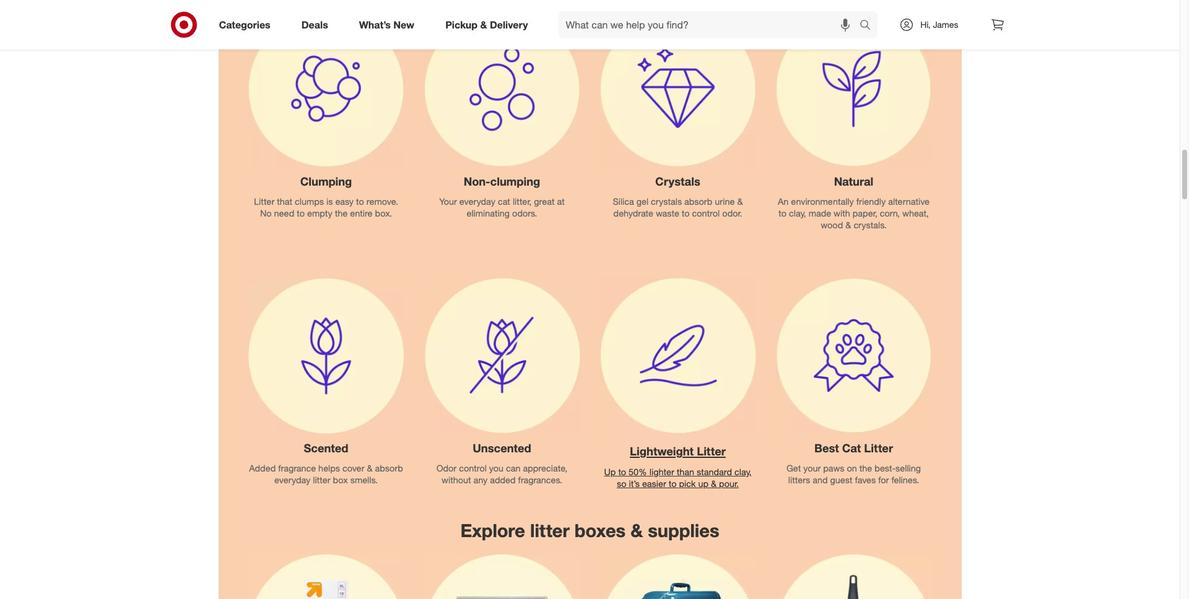 Task type: describe. For each thing, give the bounding box(es) containing it.
entire
[[350, 208, 373, 219]]

50%
[[629, 467, 647, 478]]

litter inside litter that clumps is easy to remove. no need to empty the entire box.
[[254, 196, 275, 207]]

& right boxes
[[631, 520, 643, 542]]

pickup & delivery link
[[435, 11, 544, 38]]

need
[[274, 208, 294, 219]]

pickup
[[445, 18, 478, 31]]

at
[[557, 196, 565, 207]]

to up so
[[618, 467, 626, 478]]

odor control you can appreciate, without any added fragrances.
[[436, 463, 568, 486]]

to left pick
[[669, 479, 677, 489]]

felines.
[[892, 475, 919, 486]]

to up entire
[[356, 196, 364, 207]]

delivery
[[490, 18, 528, 31]]

What can we help you find? suggestions appear below search field
[[558, 11, 863, 38]]

clumps
[[295, 196, 324, 207]]

get
[[787, 463, 801, 474]]

absorb inside 'added fragrance helps cover & absorb everyday litter box smells.'
[[375, 463, 403, 474]]

the inside get your paws on the best-selling litters and guest faves for felines.
[[860, 463, 872, 474]]

non-clumping
[[464, 175, 540, 188]]

non-
[[464, 175, 490, 188]]

james
[[933, 19, 959, 30]]

& inside silica gel crystals absorb urine & dehydrate waste to control odor.
[[737, 196, 743, 207]]

the inside litter that clumps is easy to remove. no need to empty the entire box.
[[335, 208, 348, 219]]

friendly
[[856, 196, 886, 207]]

explore litter boxes & supplies
[[460, 520, 719, 542]]

odor
[[436, 463, 457, 474]]

helps
[[318, 463, 340, 474]]

empty
[[307, 208, 332, 219]]

without
[[442, 475, 471, 486]]

hi,
[[921, 19, 931, 30]]

everyday inside 'added fragrance helps cover & absorb everyday litter box smells.'
[[274, 475, 310, 486]]

fragrance
[[278, 463, 316, 474]]

litters
[[788, 475, 810, 486]]

search button
[[854, 11, 884, 41]]

appreciate,
[[523, 463, 568, 474]]

unscented
[[473, 442, 531, 455]]

made
[[809, 208, 831, 219]]

added fragrance helps cover & absorb everyday litter box smells.
[[249, 463, 403, 486]]

crystals
[[651, 196, 682, 207]]

your
[[439, 196, 457, 207]]

best
[[814, 442, 839, 455]]

paper,
[[853, 208, 877, 219]]

& right pickup
[[480, 18, 487, 31]]

is
[[326, 196, 333, 207]]

control inside odor control you can appreciate, without any added fragrances.
[[459, 463, 487, 474]]

waste
[[656, 208, 679, 219]]

great
[[534, 196, 555, 207]]

fragrances.
[[518, 475, 562, 486]]

clumping
[[300, 175, 352, 188]]

& inside up to 50% lighter than standard clay, so it's easier to pick up & pour.
[[711, 479, 717, 489]]

easy
[[335, 196, 354, 207]]

remove.
[[367, 196, 398, 207]]

pickup & delivery
[[445, 18, 528, 31]]

supplies
[[648, 520, 719, 542]]

corn,
[[880, 208, 900, 219]]

clay, inside the 'an environmentally friendly alternative to clay, made with paper, corn, wheat, wood & crystals.'
[[789, 208, 806, 219]]

it's
[[629, 479, 640, 489]]

paws
[[823, 463, 845, 474]]

new
[[394, 18, 414, 31]]

up
[[698, 479, 709, 489]]

cat
[[498, 196, 510, 207]]

absorb inside silica gel crystals absorb urine & dehydrate waste to control odor.
[[684, 196, 713, 207]]

cover
[[342, 463, 364, 474]]

alternative
[[888, 196, 930, 207]]

wheat,
[[902, 208, 929, 219]]

standard
[[697, 467, 732, 478]]

control inside silica gel crystals absorb urine & dehydrate waste to control odor.
[[692, 208, 720, 219]]

dehydrate
[[614, 208, 653, 219]]

scented
[[304, 442, 348, 455]]

wood
[[821, 220, 843, 230]]

to inside the 'an environmentally friendly alternative to clay, made with paper, corn, wheat, wood & crystals.'
[[779, 208, 787, 219]]

pick
[[679, 479, 696, 489]]

smells.
[[350, 475, 378, 486]]

search
[[854, 20, 884, 32]]

can
[[506, 463, 521, 474]]

best-
[[875, 463, 896, 474]]

guest
[[830, 475, 853, 486]]

gel
[[637, 196, 649, 207]]



Task type: locate. For each thing, give the bounding box(es) containing it.
0 horizontal spatial litter
[[313, 475, 330, 486]]

categories link
[[208, 11, 286, 38]]

0 vertical spatial clay,
[[789, 208, 806, 219]]

& right up
[[711, 479, 717, 489]]

than
[[677, 467, 694, 478]]

the
[[335, 208, 348, 219], [860, 463, 872, 474]]

litter,
[[513, 196, 532, 207]]

litter
[[313, 475, 330, 486], [530, 520, 570, 542]]

control up any
[[459, 463, 487, 474]]

litter up best-
[[864, 442, 893, 455]]

everyday up eliminating
[[459, 196, 495, 207]]

& down 'with'
[[846, 220, 851, 230]]

to down clumps at the left top of the page
[[297, 208, 305, 219]]

everyday down the fragrance
[[274, 475, 310, 486]]

1 vertical spatial litter
[[530, 520, 570, 542]]

what's
[[359, 18, 391, 31]]

any
[[474, 475, 488, 486]]

categories
[[219, 18, 271, 31]]

selling
[[896, 463, 921, 474]]

to down an
[[779, 208, 787, 219]]

odors.
[[512, 208, 537, 219]]

an environmentally friendly alternative to clay, made with paper, corn, wheat, wood & crystals.
[[778, 196, 930, 230]]

an
[[778, 196, 789, 207]]

0 horizontal spatial the
[[335, 208, 348, 219]]

added
[[490, 475, 516, 486]]

you
[[489, 463, 504, 474]]

explore
[[460, 520, 525, 542]]

1 horizontal spatial clay,
[[789, 208, 806, 219]]

crystals
[[655, 175, 700, 188]]

0 vertical spatial control
[[692, 208, 720, 219]]

pour.
[[719, 479, 739, 489]]

control
[[692, 208, 720, 219], [459, 463, 487, 474]]

lightweight
[[630, 445, 694, 459]]

1 horizontal spatial everyday
[[459, 196, 495, 207]]

absorb
[[684, 196, 713, 207], [375, 463, 403, 474]]

on
[[847, 463, 857, 474]]

clay,
[[789, 208, 806, 219], [735, 467, 752, 478]]

control down the urine at top
[[692, 208, 720, 219]]

litter
[[254, 196, 275, 207], [864, 442, 893, 455], [697, 445, 726, 459]]

lightweight litter
[[630, 445, 726, 459]]

for
[[878, 475, 889, 486]]

crystals.
[[854, 220, 887, 230]]

litter down helps
[[313, 475, 330, 486]]

&
[[480, 18, 487, 31], [737, 196, 743, 207], [846, 220, 851, 230], [367, 463, 373, 474], [711, 479, 717, 489], [631, 520, 643, 542]]

litter left boxes
[[530, 520, 570, 542]]

to
[[356, 196, 364, 207], [297, 208, 305, 219], [682, 208, 690, 219], [779, 208, 787, 219], [618, 467, 626, 478], [669, 479, 677, 489]]

easier
[[642, 479, 666, 489]]

& up smells.
[[367, 463, 373, 474]]

1 horizontal spatial absorb
[[684, 196, 713, 207]]

cat
[[842, 442, 861, 455]]

what's new link
[[349, 11, 430, 38]]

deals
[[301, 18, 328, 31]]

absorb left the urine at top
[[684, 196, 713, 207]]

clay, inside up to 50% lighter than standard clay, so it's easier to pick up & pour.
[[735, 467, 752, 478]]

2 horizontal spatial litter
[[864, 442, 893, 455]]

1 vertical spatial control
[[459, 463, 487, 474]]

1 vertical spatial the
[[860, 463, 872, 474]]

litter that clumps is easy to remove. no need to empty the entire box.
[[254, 196, 398, 219]]

up to 50% lighter than standard clay, so it's easier to pick up & pour.
[[604, 467, 752, 489]]

hi, james
[[921, 19, 959, 30]]

up
[[604, 467, 616, 478]]

silica
[[613, 196, 634, 207]]

everyday
[[459, 196, 495, 207], [274, 475, 310, 486]]

natural
[[834, 175, 874, 188]]

with
[[834, 208, 850, 219]]

0 vertical spatial the
[[335, 208, 348, 219]]

to right waste
[[682, 208, 690, 219]]

that
[[277, 196, 292, 207]]

& inside the 'an environmentally friendly alternative to clay, made with paper, corn, wheat, wood & crystals.'
[[846, 220, 851, 230]]

added
[[249, 463, 276, 474]]

1 horizontal spatial litter
[[697, 445, 726, 459]]

litter inside 'added fragrance helps cover & absorb everyday litter box smells.'
[[313, 475, 330, 486]]

0 horizontal spatial control
[[459, 463, 487, 474]]

1 vertical spatial clay,
[[735, 467, 752, 478]]

0 horizontal spatial clay,
[[735, 467, 752, 478]]

0 horizontal spatial litter
[[254, 196, 275, 207]]

0 vertical spatial absorb
[[684, 196, 713, 207]]

clay, up pour.
[[735, 467, 752, 478]]

urine
[[715, 196, 735, 207]]

litter up standard
[[697, 445, 726, 459]]

and
[[813, 475, 828, 486]]

get your paws on the best-selling litters and guest faves for felines.
[[787, 463, 921, 486]]

environmentally
[[791, 196, 854, 207]]

box
[[333, 475, 348, 486]]

1 horizontal spatial litter
[[530, 520, 570, 542]]

clay, left made
[[789, 208, 806, 219]]

1 vertical spatial absorb
[[375, 463, 403, 474]]

everyday inside your everyday cat litter, great at eliminating odors.
[[459, 196, 495, 207]]

eliminating
[[467, 208, 510, 219]]

boxes
[[575, 520, 626, 542]]

0 horizontal spatial absorb
[[375, 463, 403, 474]]

to inside silica gel crystals absorb urine & dehydrate waste to control odor.
[[682, 208, 690, 219]]

& up odor.
[[737, 196, 743, 207]]

your
[[804, 463, 821, 474]]

faves
[[855, 475, 876, 486]]

box.
[[375, 208, 392, 219]]

so
[[617, 479, 627, 489]]

0 vertical spatial everyday
[[459, 196, 495, 207]]

silica gel crystals absorb urine & dehydrate waste to control odor.
[[613, 196, 743, 219]]

1 horizontal spatial control
[[692, 208, 720, 219]]

0 horizontal spatial everyday
[[274, 475, 310, 486]]

what's new
[[359, 18, 414, 31]]

0 vertical spatial litter
[[313, 475, 330, 486]]

absorb up smells.
[[375, 463, 403, 474]]

the down easy
[[335, 208, 348, 219]]

litter up no
[[254, 196, 275, 207]]

lighter
[[650, 467, 674, 478]]

the up faves
[[860, 463, 872, 474]]

1 vertical spatial everyday
[[274, 475, 310, 486]]

1 horizontal spatial the
[[860, 463, 872, 474]]

no
[[260, 208, 272, 219]]

deals link
[[291, 11, 344, 38]]

& inside 'added fragrance helps cover & absorb everyday litter box smells.'
[[367, 463, 373, 474]]

best cat litter
[[814, 442, 893, 455]]

clumping
[[490, 175, 540, 188]]

odor.
[[722, 208, 742, 219]]

your everyday cat litter, great at eliminating odors.
[[439, 196, 565, 219]]



Task type: vqa. For each thing, say whether or not it's contained in the screenshot.
added
yes



